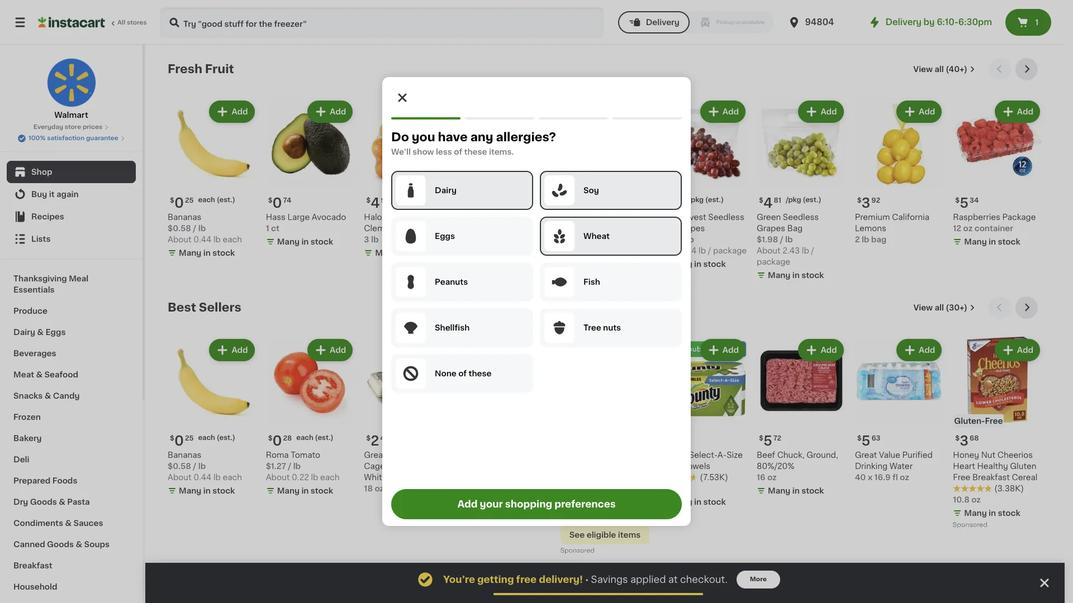 Task type: describe. For each thing, give the bounding box(es) containing it.
(est.) for $ 0 28
[[315, 435, 334, 442]]

bag
[[871, 236, 887, 244]]

$ for $ 3 92
[[857, 197, 862, 204]]

many inside 12 ct many in stock
[[670, 499, 692, 507]]

cheerios
[[998, 452, 1033, 460]]

74
[[283, 197, 291, 204]]

about down $ 0 25
[[168, 474, 192, 482]]

add your shopping preferences
[[458, 500, 616, 509]]

5 for $ 5 63
[[862, 435, 871, 448]]

we'll
[[391, 148, 411, 156]]

tomato
[[291, 452, 320, 460]]

18
[[364, 485, 373, 493]]

many down $ 0 25 each (est.)
[[179, 249, 201, 257]]

& left the "soups"
[[76, 541, 82, 549]]

$4.81 per package (estimated) element
[[757, 192, 846, 212]]

/pkg (est.) for 23
[[688, 197, 724, 203]]

green seedless grapes bag $1.98 / lb about 2.43 lb / package
[[757, 213, 819, 266]]

meal
[[69, 275, 89, 283]]

•
[[585, 576, 589, 585]]

x inside great value purified drinking water 40 x 16.9 fl oz
[[868, 474, 873, 482]]

roma tomato $1.27 / lb about 0.22 lb each
[[266, 452, 340, 482]]

5 for $ 5 34
[[960, 197, 969, 209]]

guarantee
[[86, 135, 118, 141]]

1.48
[[574, 499, 591, 507]]

do
[[391, 131, 409, 143]]

(est.) inside $ 0 25 each (est.)
[[217, 197, 235, 203]]

100% satisfaction guarantee button
[[17, 132, 125, 143]]

$ for $ 5 34
[[956, 197, 960, 204]]

$ for $ 0 33
[[563, 197, 567, 204]]

soups
[[84, 541, 110, 549]]

great for 5
[[855, 452, 877, 460]]

bag
[[788, 225, 803, 232]]

oz right 1.48
[[593, 499, 602, 507]]

stock inside 12 ct many in stock
[[704, 499, 726, 507]]

$ for $ 3 68
[[956, 436, 960, 442]]

0.44 for 4
[[194, 236, 212, 244]]

harvest
[[676, 213, 707, 221]]

$ for $ 0 74
[[268, 197, 273, 204]]

1 inside lime 42 1 each
[[561, 225, 564, 232]]

0.44 for 2
[[194, 474, 212, 482]]

shop link
[[7, 161, 136, 183]]

prices
[[83, 124, 102, 130]]

honey nut cheerios heart healthy gluten free breakfast cereal
[[953, 452, 1038, 482]]

eggs inside the add your shopping preferences element
[[435, 233, 455, 240]]

10.8 oz
[[953, 497, 981, 504]]

package
[[1003, 213, 1036, 221]]

each (est.) for $ 0 28
[[296, 435, 334, 442]]

0 for $ 0 25 each (est.)
[[174, 197, 184, 209]]

dairy for dairy & eggs
[[13, 329, 35, 337]]

add your shopping preferences element
[[382, 77, 691, 527]]

bananas for 2
[[168, 452, 201, 460]]

hass
[[266, 213, 286, 221]]

california for premium california lemons 2 lb bag
[[892, 213, 930, 221]]

$ 3 68
[[956, 435, 979, 448]]

it
[[49, 191, 55, 198]]

fresh
[[168, 63, 202, 75]]

bananas $0.58 / lb about 0.44 lb each for 2
[[168, 452, 242, 482]]

dairy for dairy
[[435, 187, 457, 195]]

condiments & sauces
[[13, 520, 103, 528]]

a-
[[718, 452, 727, 460]]

you're
[[443, 576, 475, 585]]

/ right 2.43
[[811, 247, 815, 255]]

best sellers
[[168, 302, 241, 313]]

/pkg for 23
[[688, 197, 704, 203]]

oz inside great value purified drinking water 40 x 16.9 fl oz
[[900, 474, 909, 482]]

about down $ 0 25 each (est.)
[[168, 236, 192, 244]]

0 for $ 0 74
[[273, 197, 282, 209]]

more button
[[737, 571, 780, 589]]

green
[[757, 213, 781, 221]]

$5.23 per package (estimated) element
[[659, 192, 748, 212]]

0 horizontal spatial x
[[568, 499, 572, 507]]

ct inside the "hass large avocado 1 ct"
[[271, 225, 279, 232]]

peanuts
[[435, 278, 468, 286]]

less
[[436, 148, 452, 156]]

all stores link
[[38, 7, 148, 38]]

/ right the $1.98
[[780, 236, 784, 244]]

in inside 12 ct many in stock
[[694, 499, 702, 507]]

dry goods & pasta link
[[7, 492, 136, 513]]

nut
[[981, 452, 996, 460]]

$ for $ 4 81
[[759, 197, 764, 204]]

sponsored badge image for honey nut cheerios heart healthy gluten free breakfast cereal
[[953, 523, 987, 529]]

(105)
[[602, 488, 622, 496]]

water
[[890, 463, 913, 471]]

breakfast link
[[7, 556, 136, 577]]

/ down $ 0 25
[[193, 463, 196, 471]]

instacart logo image
[[38, 16, 105, 29]]

breakfast inside honey nut cheerios heart healthy gluten free breakfast cereal
[[973, 474, 1010, 482]]

fruit
[[205, 63, 234, 75]]

bananas for 4
[[168, 213, 201, 221]]

recipes link
[[7, 206, 136, 228]]

everyday store prices link
[[33, 123, 109, 132]]

thanksgiving meal essentials
[[13, 275, 89, 294]]

everyday store prices
[[33, 124, 102, 130]]

$ 4 81
[[759, 197, 781, 209]]

1 item carousel region from the top
[[168, 58, 1043, 288]]

16.9
[[875, 474, 891, 482]]

many down 10.8 oz
[[965, 510, 987, 518]]

many down 2.43
[[768, 272, 791, 279]]

goods for dry
[[30, 499, 57, 507]]

delivery by 6:10-6:30pm
[[886, 18, 992, 26]]

candy
[[53, 392, 80, 400]]

bakery
[[13, 435, 42, 443]]

100%
[[29, 135, 46, 141]]

$0.28 each (estimated) element
[[266, 431, 355, 450]]

3 for $ 3 92
[[862, 197, 871, 209]]

package inside sun harvest seedless red grapes $2.18 / lb about 2.4 lb / package
[[713, 247, 747, 255]]

condiments & sauces link
[[7, 513, 136, 534]]

2 vertical spatial 2
[[371, 435, 379, 448]]

applied
[[631, 576, 666, 585]]

$ 0 28
[[268, 435, 292, 448]]

cage
[[364, 463, 385, 471]]

great for 2
[[364, 452, 386, 460]]

5 left the 23 at top right
[[665, 197, 674, 209]]

frozen
[[13, 414, 41, 422]]

deli link
[[7, 449, 136, 471]]

free inside honey nut cheerios heart healthy gluten free breakfast cereal
[[953, 474, 971, 482]]

walmart link
[[47, 58, 96, 121]]

large inside the "hass large avocado 1 ct"
[[288, 213, 310, 221]]

delivery button
[[618, 11, 690, 34]]

oz inside great value grade aa cage free large white eggs 18 oz
[[375, 485, 384, 493]]

canned goods & soups link
[[7, 534, 136, 556]]

beverages
[[13, 350, 56, 358]]

california for halos california clementines 3 lb
[[389, 213, 426, 221]]

at
[[669, 576, 678, 585]]

sun harvest seedless red grapes $2.18 / lb about 2.4 lb / package
[[659, 213, 747, 255]]

size
[[727, 452, 743, 460]]

/pkg for 4
[[786, 197, 801, 203]]

sponsored badge image for many in stock
[[462, 500, 496, 507]]

many down $ 0 25
[[179, 488, 201, 495]]

great value grade aa cage free large white eggs 18 oz
[[364, 452, 448, 493]]

2 strawberries
[[462, 197, 512, 221]]

gluten-free
[[954, 418, 1003, 426]]

/ down $ 0 25 each (est.)
[[193, 225, 196, 232]]

1 inside the "hass large avocado 1 ct"
[[266, 225, 269, 232]]

gluten
[[1010, 463, 1037, 471]]

each (est.) for $ 0 25
[[198, 435, 235, 442]]

many down 'preferences'
[[572, 512, 594, 520]]

oz right 10.8
[[972, 497, 981, 504]]

bakery link
[[7, 428, 136, 449]]

beef
[[757, 452, 775, 460]]

$0.58 for 4
[[168, 225, 191, 232]]

walmart
[[54, 111, 88, 119]]

household
[[13, 584, 57, 591]]

clementines
[[364, 225, 414, 232]]

meat & seafood
[[13, 371, 78, 379]]

shop
[[31, 168, 52, 176]]

42 inside lime 42 1 each
[[582, 213, 592, 221]]

healthy
[[978, 463, 1008, 471]]

& for dairy
[[37, 329, 44, 337]]

buy
[[31, 191, 47, 198]]

free inside great value grade aa cage free large white eggs 18 oz
[[387, 463, 404, 471]]

your
[[480, 500, 503, 509]]

snacks
[[13, 392, 43, 400]]

sun
[[659, 213, 674, 221]]



Task type: vqa. For each thing, say whether or not it's contained in the screenshot.
In inside 12 ct Many in stock
yes



Task type: locate. For each thing, give the bounding box(es) containing it.
81
[[774, 197, 781, 204]]

value inside great value grade aa cage free large white eggs 18 oz
[[388, 452, 410, 460]]

0 vertical spatial goods
[[30, 499, 57, 507]]

show
[[413, 148, 434, 156]]

value left grade
[[388, 452, 410, 460]]

/pkg right 81
[[786, 197, 801, 203]]

25 for $ 0 25
[[185, 436, 194, 442]]

large inside great value grade aa cage free large white eggs 18 oz
[[406, 463, 429, 471]]

$ for $ 5 72
[[759, 436, 764, 442]]

40
[[855, 474, 866, 482]]

$ inside $ 5 63
[[857, 436, 862, 442]]

large down grade
[[406, 463, 429, 471]]

eggs up peanuts
[[435, 233, 455, 240]]

(est.) for $ 0 25
[[217, 435, 235, 442]]

value for 2
[[388, 452, 410, 460]]

& left 'pasta'
[[59, 499, 65, 507]]

0.44 down $ 0 25 each (est.)
[[194, 236, 212, 244]]

& right meat
[[36, 371, 43, 379]]

1 vertical spatial package
[[757, 258, 791, 266]]

oz inside the raspberries package 12 oz container
[[964, 225, 973, 232]]

/pkg (est.) inside $5.23 per package (estimated) element
[[688, 197, 724, 203]]

add your shopping preferences button
[[391, 490, 682, 520]]

2 $0.58 from the top
[[168, 463, 191, 471]]

$0.25 each (estimated) element
[[168, 192, 257, 212], [168, 431, 257, 450]]

grapes inside green seedless grapes bag $1.98 / lb about 2.43 lb / package
[[757, 225, 786, 232]]

view left (40+)
[[914, 65, 933, 73]]

pasta
[[67, 499, 90, 507]]

0 vertical spatial of
[[454, 148, 462, 156]]

0 vertical spatial sponsored badge image
[[462, 500, 496, 507]]

42 inside $ 2 42
[[380, 436, 389, 442]]

ct inside 12 ct many in stock
[[669, 485, 677, 493]]

lists
[[31, 235, 51, 243]]

0 horizontal spatial large
[[288, 213, 310, 221]]

1 vertical spatial $0.58
[[168, 463, 191, 471]]

/pkg inside $4.81 per package (estimated) "element"
[[786, 197, 801, 203]]

/pkg inside $5.23 per package (estimated) element
[[688, 197, 704, 203]]

value for 5
[[879, 452, 901, 460]]

eligible
[[587, 532, 616, 540]]

goods down "prepared foods"
[[30, 499, 57, 507]]

1 vertical spatial view
[[914, 304, 933, 312]]

0 vertical spatial free
[[985, 418, 1003, 426]]

8
[[561, 499, 566, 507]]

0 vertical spatial $0.25 each (estimated) element
[[168, 192, 257, 212]]

2 view from the top
[[914, 304, 933, 312]]

package right 2.4
[[713, 247, 747, 255]]

1 vertical spatial $0.25 each (estimated) element
[[168, 431, 257, 450]]

0 horizontal spatial great
[[364, 452, 386, 460]]

1 horizontal spatial free
[[953, 474, 971, 482]]

2 all from the top
[[935, 304, 944, 312]]

each (est.) inside $0.28 each (estimated) element
[[296, 435, 334, 442]]

prepared
[[13, 477, 50, 485]]

best
[[168, 302, 196, 313]]

2 vertical spatial eggs
[[389, 474, 409, 482]]

0 vertical spatial all
[[935, 65, 944, 73]]

$ inside $ 0 28
[[268, 436, 273, 442]]

1 0.44 from the top
[[194, 236, 212, 244]]

2 grapes from the left
[[677, 225, 705, 232]]

2 down 'lemons'
[[855, 236, 860, 244]]

0 vertical spatial 25
[[185, 197, 194, 204]]

None search field
[[160, 7, 604, 38]]

$ for $ 4 97
[[366, 197, 371, 204]]

1 view from the top
[[914, 65, 933, 73]]

$ inside $ 3 68
[[956, 436, 960, 442]]

2 vertical spatial 3
[[960, 435, 969, 448]]

free right cage
[[387, 463, 404, 471]]

1 horizontal spatial grapes
[[757, 225, 786, 232]]

25 for $ 0 25 each (est.)
[[185, 197, 194, 204]]

0 vertical spatial large
[[288, 213, 310, 221]]

(est.) right $ 0 25
[[217, 435, 235, 442]]

sponsored badge image left shopping
[[462, 500, 496, 507]]

0 horizontal spatial 4
[[371, 197, 380, 209]]

$0.25 each (estimated) element for 4
[[168, 192, 257, 212]]

again
[[56, 191, 79, 198]]

0 vertical spatial view
[[914, 65, 933, 73]]

bananas down $ 0 25 each (est.)
[[168, 213, 201, 221]]

1 horizontal spatial california
[[892, 213, 930, 221]]

oz down raspberries
[[964, 225, 973, 232]]

0
[[174, 197, 184, 209], [273, 197, 282, 209], [567, 197, 577, 209], [174, 435, 184, 448], [273, 435, 282, 448]]

canned
[[13, 541, 45, 549]]

$ inside $ 3 92
[[857, 197, 862, 204]]

0 horizontal spatial seedless
[[709, 213, 745, 221]]

2 each (est.) from the left
[[296, 435, 334, 442]]

many down paper at the right bottom of the page
[[670, 499, 692, 507]]

0 horizontal spatial package
[[713, 247, 747, 255]]

5 for $ 5 72
[[764, 435, 772, 448]]

$ inside $ 0 74
[[268, 197, 273, 204]]

x right 40
[[868, 474, 873, 482]]

many down 2.4
[[670, 260, 692, 268]]

stock
[[311, 238, 333, 246], [605, 238, 628, 246], [998, 238, 1021, 246], [213, 249, 235, 257], [409, 249, 431, 257], [704, 260, 726, 268], [802, 272, 824, 279], [213, 488, 235, 495], [507, 488, 530, 495], [802, 488, 824, 495], [311, 488, 333, 496], [704, 499, 726, 507], [998, 510, 1021, 518], [605, 512, 628, 520]]

2 /pkg from the left
[[688, 197, 704, 203]]

lemons
[[855, 225, 887, 232]]

0 for $ 0 28
[[273, 435, 282, 448]]

/ inside roma tomato $1.27 / lb about 0.22 lb each
[[288, 463, 291, 471]]

3 left 92
[[862, 197, 871, 209]]

2 horizontal spatial sponsored badge image
[[953, 523, 987, 529]]

$0.25 each (estimated) element for 2
[[168, 431, 257, 450]]

1 $0.58 from the top
[[168, 225, 191, 232]]

sponsored badge image down 10.8 oz
[[953, 523, 987, 529]]

25 inside $ 0 25 each (est.)
[[185, 197, 194, 204]]

goods inside the 'dry goods & pasta' link
[[30, 499, 57, 507]]

1 bananas from the top
[[168, 213, 201, 221]]

1 /pkg (est.) from the left
[[786, 197, 822, 203]]

about down $2.18
[[659, 247, 683, 255]]

$ 3 92
[[857, 197, 881, 209]]

getting
[[477, 576, 514, 585]]

many up your
[[474, 488, 496, 495]]

• savings applied at checkout.
[[585, 576, 728, 585]]

great value purified drinking water 40 x 16.9 fl oz
[[855, 452, 933, 482]]

1 4 from the left
[[764, 197, 773, 209]]

$ inside $ 0 25
[[170, 436, 174, 442]]

about inside roma tomato $1.27 / lb about 0.22 lb each
[[266, 474, 290, 482]]

aa
[[438, 452, 448, 460]]

1 value from the left
[[388, 452, 410, 460]]

0 vertical spatial bananas $0.58 / lb about 0.44 lb each
[[168, 213, 242, 244]]

1 horizontal spatial great
[[855, 452, 877, 460]]

1 horizontal spatial x
[[868, 474, 873, 482]]

great inside great value grade aa cage free large white eggs 18 oz
[[364, 452, 386, 460]]

$1.98
[[757, 236, 778, 244]]

3 left 68
[[960, 435, 969, 448]]

1 horizontal spatial each (est.)
[[296, 435, 334, 442]]

view all (30+)
[[914, 304, 968, 312]]

0 vertical spatial item carousel region
[[168, 58, 1043, 288]]

/pkg (est.) inside $4.81 per package (estimated) "element"
[[786, 197, 822, 203]]

soy
[[584, 187, 599, 195]]

0 horizontal spatial ct
[[271, 225, 279, 232]]

2 up cage
[[371, 435, 379, 448]]

0 horizontal spatial 42
[[380, 436, 389, 442]]

& for snacks
[[45, 392, 51, 400]]

0 vertical spatial package
[[713, 247, 747, 255]]

ct down paper at the right bottom of the page
[[669, 485, 677, 493]]

these inside do you have any allergies? we'll show less of these items.
[[464, 148, 487, 156]]

(est.) inside $4.81 per package (estimated) "element"
[[803, 197, 822, 203]]

1 horizontal spatial seedless
[[783, 213, 819, 221]]

72
[[774, 436, 782, 442]]

view all (30+) button
[[909, 297, 980, 319]]

1 horizontal spatial package
[[757, 258, 791, 266]]

oz right 16
[[768, 474, 777, 482]]

each (est.) inside $0.25 each (estimated) element
[[198, 435, 235, 442]]

1 vertical spatial 25
[[185, 436, 194, 442]]

1 25 from the top
[[185, 197, 194, 204]]

0 horizontal spatial 1
[[266, 225, 269, 232]]

★★★★★
[[659, 474, 698, 482], [659, 474, 698, 482], [953, 485, 993, 493], [953, 485, 993, 493], [561, 488, 600, 495], [561, 488, 600, 495]]

$ inside $ 2 42
[[366, 436, 371, 442]]

42 right lime
[[582, 213, 592, 221]]

all left (40+)
[[935, 65, 944, 73]]

each inside roma tomato $1.27 / lb about 0.22 lb each
[[320, 474, 340, 482]]

about down "$1.27" at the left
[[266, 474, 290, 482]]

1 horizontal spatial ct
[[669, 485, 677, 493]]

view
[[914, 65, 933, 73], [914, 304, 933, 312]]

bananas down $ 0 25
[[168, 452, 201, 460]]

snacks & candy
[[13, 392, 80, 400]]

2 0.44 from the top
[[194, 474, 212, 482]]

2 bananas $0.58 / lb about 0.44 lb each from the top
[[168, 452, 242, 482]]

dairy inside the add your shopping preferences element
[[435, 187, 457, 195]]

1 horizontal spatial /pkg (est.)
[[786, 197, 822, 203]]

essentials
[[13, 286, 55, 294]]

1 $0.25 each (estimated) element from the top
[[168, 192, 257, 212]]

$ inside $ 4 97
[[366, 197, 371, 204]]

5 left 63
[[862, 435, 871, 448]]

package
[[713, 247, 747, 255], [757, 258, 791, 266]]

$ for $ 2 42
[[366, 436, 371, 442]]

avocado
[[312, 213, 346, 221]]

1 horizontal spatial /pkg
[[786, 197, 801, 203]]

1 vertical spatial x
[[568, 499, 572, 507]]

select-
[[689, 452, 718, 460]]

1 horizontal spatial delivery
[[886, 18, 922, 26]]

grapes inside sun harvest seedless red grapes $2.18 / lb about 2.4 lb / package
[[677, 225, 705, 232]]

of right less
[[454, 148, 462, 156]]

$0.58 for 2
[[168, 463, 191, 471]]

5 left the 72
[[764, 435, 772, 448]]

2 inside premium california lemons 2 lb bag
[[855, 236, 860, 244]]

many in stock
[[277, 238, 333, 246], [572, 238, 628, 246], [965, 238, 1021, 246], [179, 249, 235, 257], [375, 249, 431, 257], [670, 260, 726, 268], [768, 272, 824, 279], [179, 488, 235, 495], [474, 488, 530, 495], [768, 488, 824, 495], [277, 488, 333, 496], [965, 510, 1021, 518], [572, 512, 628, 520]]

roma
[[266, 452, 289, 460]]

seedless inside sun harvest seedless red grapes $2.18 / lb about 2.4 lb / package
[[709, 213, 745, 221]]

3 for $ 3 68
[[960, 435, 969, 448]]

all left (30+)
[[935, 304, 944, 312]]

$ for $ 0 28
[[268, 436, 273, 442]]

eggs inside great value grade aa cage free large white eggs 18 oz
[[389, 474, 409, 482]]

by
[[924, 18, 935, 26]]

0.44 down $ 0 25
[[194, 474, 212, 482]]

& left candy
[[45, 392, 51, 400]]

delivery for delivery by 6:10-6:30pm
[[886, 18, 922, 26]]

1 vertical spatial breakfast
[[13, 562, 52, 570]]

$ inside $ 4 81
[[759, 197, 764, 204]]

1 horizontal spatial 3
[[862, 197, 871, 209]]

bounty
[[659, 452, 687, 460]]

/pkg (est.) right 81
[[786, 197, 822, 203]]

eggs down produce "link"
[[45, 329, 66, 337]]

2 $0.25 each (estimated) element from the top
[[168, 431, 257, 450]]

in inside button
[[498, 488, 505, 495]]

1 bananas $0.58 / lb about 0.44 lb each from the top
[[168, 213, 242, 244]]

seedless inside green seedless grapes bag $1.98 / lb about 2.43 lb / package
[[783, 213, 819, 221]]

california inside premium california lemons 2 lb bag
[[892, 213, 930, 221]]

2 horizontal spatial free
[[985, 418, 1003, 426]]

1 vertical spatial of
[[459, 370, 467, 378]]

2 horizontal spatial 2
[[855, 236, 860, 244]]

these down any
[[464, 148, 487, 156]]

1 vertical spatial 12
[[659, 485, 667, 493]]

of inside do you have any allergies? we'll show less of these items.
[[454, 148, 462, 156]]

2 item carousel region from the top
[[168, 297, 1043, 562]]

1 horizontal spatial 1
[[561, 225, 564, 232]]

0 horizontal spatial 2
[[371, 435, 379, 448]]

0 horizontal spatial free
[[387, 463, 404, 471]]

3 inside halos california clementines 3 lb
[[364, 236, 369, 244]]

1 vertical spatial all
[[935, 304, 944, 312]]

wheat
[[584, 233, 610, 240]]

add button
[[210, 102, 254, 122], [309, 102, 352, 122], [701, 102, 745, 122], [800, 102, 843, 122], [898, 102, 941, 122], [996, 102, 1039, 122], [210, 340, 254, 360], [309, 340, 352, 360], [407, 340, 450, 360], [505, 340, 548, 360], [603, 340, 646, 360], [701, 340, 745, 360], [800, 340, 843, 360], [898, 340, 941, 360], [996, 340, 1039, 360]]

snacks & candy link
[[7, 386, 136, 407]]

0 vertical spatial ct
[[271, 225, 279, 232]]

1 vertical spatial 0.44
[[194, 474, 212, 482]]

2 4 from the left
[[371, 197, 380, 209]]

0 horizontal spatial /pkg (est.)
[[688, 197, 724, 203]]

1 button
[[1006, 9, 1052, 36]]

lb
[[198, 225, 206, 232], [214, 236, 221, 244], [786, 236, 793, 244], [371, 236, 379, 244], [687, 236, 694, 244], [862, 236, 870, 244], [802, 247, 809, 255], [699, 247, 706, 255], [198, 463, 206, 471], [293, 463, 301, 471], [214, 474, 221, 482], [311, 474, 318, 482]]

many down the "hass large avocado 1 ct"
[[277, 238, 300, 246]]

1 /pkg from the left
[[786, 197, 801, 203]]

97
[[381, 197, 390, 204]]

1 vertical spatial large
[[406, 463, 429, 471]]

$0.58 down $ 0 25
[[168, 463, 191, 471]]

x right 8
[[568, 499, 572, 507]]

premium california lemons 2 lb bag
[[855, 213, 930, 244]]

about inside green seedless grapes bag $1.98 / lb about 2.43 lb / package
[[757, 247, 781, 255]]

$ 0 74
[[268, 197, 291, 209]]

1 vertical spatial eggs
[[45, 329, 66, 337]]

bananas $0.58 / lb about 0.44 lb each for 4
[[168, 213, 242, 244]]

(est.) for $ 4 81
[[803, 197, 822, 203]]

great
[[364, 452, 386, 460], [855, 452, 877, 460]]

1 seedless from the left
[[783, 213, 819, 221]]

94804
[[805, 18, 834, 26]]

fl
[[893, 474, 898, 482]]

0 vertical spatial 42
[[582, 213, 592, 221]]

view for 5
[[914, 65, 933, 73]]

12 down paper at the right bottom of the page
[[659, 485, 667, 493]]

3 down halos
[[364, 236, 369, 244]]

1 inside button
[[1036, 18, 1039, 26]]

2 inside 2 strawberries
[[469, 197, 477, 209]]

$ 4 97
[[366, 197, 390, 209]]

treatment tracker modal dialog
[[145, 564, 1065, 604]]

1 horizontal spatial large
[[406, 463, 429, 471]]

1 horizontal spatial value
[[879, 452, 901, 460]]

view inside popup button
[[914, 304, 933, 312]]

/pkg (est.) for 4
[[786, 197, 822, 203]]

0 vertical spatial eggs
[[435, 233, 455, 240]]

1 vertical spatial dairy
[[13, 329, 35, 337]]

2 bananas from the top
[[168, 452, 201, 460]]

& left sauces
[[65, 520, 72, 528]]

94804 button
[[787, 7, 855, 38]]

california right premium
[[892, 213, 930, 221]]

2 25 from the top
[[185, 436, 194, 442]]

4 for $ 4 81
[[764, 197, 773, 209]]

sponsored badge image down see
[[561, 548, 594, 555]]

34
[[970, 197, 979, 204]]

seedless up bag
[[783, 213, 819, 221]]

grapes down green
[[757, 225, 786, 232]]

$ 5 34
[[956, 197, 979, 209]]

42 up cage
[[380, 436, 389, 442]]

$ for $ 0 25 each (est.)
[[170, 197, 174, 204]]

25 inside $ 0 25
[[185, 436, 194, 442]]

2 value from the left
[[879, 452, 901, 460]]

delivery inside button
[[646, 18, 680, 26]]

oz inside beef chuck, ground, 80%/20% 16 oz
[[768, 474, 777, 482]]

$ for $ 5 63
[[857, 436, 862, 442]]

many down 80%/20%
[[768, 488, 791, 495]]

2 up strawberries
[[469, 197, 477, 209]]

lb inside halos california clementines 3 lb
[[371, 236, 379, 244]]

(est.) inside $5.23 per package (estimated) element
[[706, 197, 724, 203]]

each (est.)
[[198, 435, 235, 442], [296, 435, 334, 442]]

delivery for delivery
[[646, 18, 680, 26]]

items.
[[489, 148, 514, 156]]

eggs right white
[[389, 474, 409, 482]]

$
[[170, 197, 174, 204], [759, 197, 764, 204], [268, 197, 273, 204], [366, 197, 371, 204], [563, 197, 567, 204], [857, 197, 862, 204], [956, 197, 960, 204], [170, 436, 174, 442], [759, 436, 764, 442], [268, 436, 273, 442], [366, 436, 371, 442], [857, 436, 862, 442], [956, 436, 960, 442]]

12
[[953, 225, 962, 232], [659, 485, 667, 493]]

0 vertical spatial 0.44
[[194, 236, 212, 244]]

6:10-
[[937, 18, 959, 26]]

0 vertical spatial 12
[[953, 225, 962, 232]]

goods for canned
[[47, 541, 74, 549]]

0 vertical spatial $0.58
[[168, 225, 191, 232]]

oz
[[964, 225, 973, 232], [768, 474, 777, 482], [900, 474, 909, 482], [375, 485, 384, 493], [972, 497, 981, 504], [593, 499, 602, 507]]

service type group
[[618, 11, 774, 34]]

all inside popup button
[[935, 304, 944, 312]]

28
[[283, 436, 292, 442]]

add inside button
[[458, 500, 478, 509]]

dairy down less
[[435, 187, 457, 195]]

1 vertical spatial bananas
[[168, 452, 201, 460]]

$ for $ 0 25
[[170, 436, 174, 442]]

$ inside $ 0 33
[[563, 197, 567, 204]]

1 grapes from the left
[[757, 225, 786, 232]]

all for 3
[[935, 304, 944, 312]]

everyday
[[33, 124, 63, 130]]

dairy & eggs link
[[7, 322, 136, 343]]

breakfast down healthy
[[973, 474, 1010, 482]]

goods inside canned goods & soups link
[[47, 541, 74, 549]]

stock inside button
[[507, 488, 530, 495]]

drinking
[[855, 463, 888, 471]]

1 horizontal spatial sponsored badge image
[[561, 548, 594, 555]]

all inside "popup button"
[[935, 65, 944, 73]]

great up drinking
[[855, 452, 877, 460]]

walmart logo image
[[47, 58, 96, 107]]

1 vertical spatial these
[[469, 370, 492, 378]]

produce
[[13, 307, 48, 315]]

& up beverages in the bottom left of the page
[[37, 329, 44, 337]]

0 horizontal spatial value
[[388, 452, 410, 460]]

/pkg (est.)
[[786, 197, 822, 203], [688, 197, 724, 203]]

& for condiments
[[65, 520, 72, 528]]

each inside $ 0 25 each (est.)
[[198, 197, 215, 203]]

$ inside $ 5 34
[[956, 197, 960, 204]]

great inside great value purified drinking water 40 x 16.9 fl oz
[[855, 452, 877, 460]]

2 california from the left
[[892, 213, 930, 221]]

many down "container"
[[965, 238, 987, 246]]

free up nut on the right
[[985, 418, 1003, 426]]

goods down condiments & sauces
[[47, 541, 74, 549]]

each inside lime 42 1 each
[[566, 225, 586, 232]]

(est.) left $ 0 74
[[217, 197, 235, 203]]

/ right 2.4
[[708, 247, 711, 255]]

/pkg right the 23 at top right
[[688, 197, 704, 203]]

1 vertical spatial bananas $0.58 / lb about 0.44 lb each
[[168, 452, 242, 482]]

0 for $ 0 33
[[567, 197, 577, 209]]

0 horizontal spatial 3
[[364, 236, 369, 244]]

oz right 18
[[375, 485, 384, 493]]

main content
[[145, 45, 1065, 604]]

these right none
[[469, 370, 492, 378]]

63
[[872, 436, 881, 442]]

2 horizontal spatial 1
[[1036, 18, 1039, 26]]

lb inside premium california lemons 2 lb bag
[[862, 236, 870, 244]]

1 horizontal spatial dairy
[[435, 187, 457, 195]]

view inside "popup button"
[[914, 65, 933, 73]]

0 vertical spatial breakfast
[[973, 474, 1010, 482]]

of right none
[[459, 370, 467, 378]]

1 horizontal spatial 42
[[582, 213, 592, 221]]

1 vertical spatial goods
[[47, 541, 74, 549]]

bananas $0.58 / lb about 0.44 lb each down $ 0 25
[[168, 452, 242, 482]]

6:30pm
[[959, 18, 992, 26]]

1 great from the left
[[364, 452, 386, 460]]

$ inside $ 5 72
[[759, 436, 764, 442]]

great up cage
[[364, 452, 386, 460]]

view for 3
[[914, 304, 933, 312]]

see
[[570, 532, 585, 540]]

these
[[464, 148, 487, 156], [469, 370, 492, 378]]

california
[[389, 213, 426, 221], [892, 213, 930, 221]]

free down heart
[[953, 474, 971, 482]]

household link
[[7, 577, 136, 598]]

1 vertical spatial ct
[[669, 485, 677, 493]]

0 vertical spatial x
[[868, 474, 873, 482]]

(est.) inside $0.28 each (estimated) element
[[315, 435, 334, 442]]

each
[[198, 197, 215, 203], [566, 225, 586, 232], [223, 236, 242, 244], [198, 435, 215, 442], [296, 435, 313, 442], [223, 474, 242, 482], [320, 474, 340, 482]]

& for meat
[[36, 371, 43, 379]]

many in stock inside button
[[474, 488, 530, 495]]

2 seedless from the left
[[709, 213, 745, 221]]

0 horizontal spatial breakfast
[[13, 562, 52, 570]]

0 horizontal spatial eggs
[[45, 329, 66, 337]]

product group
[[168, 98, 257, 261], [266, 98, 355, 250], [364, 98, 453, 261], [462, 98, 552, 234], [561, 98, 650, 250], [659, 98, 748, 272], [757, 98, 846, 283], [855, 98, 944, 245], [953, 98, 1043, 250], [168, 337, 257, 499], [266, 337, 355, 499], [364, 337, 453, 495], [462, 337, 552, 509], [561, 337, 650, 558], [659, 337, 748, 511], [757, 337, 846, 499], [855, 337, 944, 484], [953, 337, 1043, 532]]

1 horizontal spatial breakfast
[[973, 474, 1010, 482]]

0 vertical spatial 3
[[862, 197, 871, 209]]

value inside great value purified drinking water 40 x 16.9 fl oz
[[879, 452, 901, 460]]

fish
[[584, 278, 600, 286]]

1 vertical spatial free
[[387, 463, 404, 471]]

halos california clementines 3 lb
[[364, 213, 426, 244]]

2 vertical spatial sponsored badge image
[[561, 548, 594, 555]]

1 horizontal spatial 12
[[953, 225, 962, 232]]

many in stock button
[[462, 337, 552, 499]]

item carousel region
[[168, 58, 1043, 288], [168, 297, 1043, 562]]

1 vertical spatial 42
[[380, 436, 389, 442]]

2 vertical spatial free
[[953, 474, 971, 482]]

0 horizontal spatial /pkg
[[688, 197, 704, 203]]

many down clementines
[[375, 249, 398, 257]]

bananas $0.58 / lb about 0.44 lb each down $ 0 25 each (est.)
[[168, 213, 242, 244]]

sponsored badge image
[[462, 500, 496, 507], [953, 523, 987, 529], [561, 548, 594, 555]]

68
[[970, 436, 979, 442]]

in
[[302, 238, 309, 246], [596, 238, 603, 246], [989, 238, 996, 246], [203, 249, 211, 257], [400, 249, 407, 257], [694, 260, 702, 268], [793, 272, 800, 279], [203, 488, 211, 495], [498, 488, 505, 495], [793, 488, 800, 495], [302, 488, 309, 496], [694, 499, 702, 507], [989, 510, 996, 518], [596, 512, 603, 520]]

package down 2.43
[[757, 258, 791, 266]]

5 left 34
[[960, 197, 969, 209]]

each (est.) up tomato
[[296, 435, 334, 442]]

1 horizontal spatial eggs
[[389, 474, 409, 482]]

$ 0 25 each (est.)
[[170, 197, 235, 209]]

0 vertical spatial these
[[464, 148, 487, 156]]

0 for $ 0 25
[[174, 435, 184, 448]]

$ 0 25
[[170, 435, 194, 448]]

12 ct many in stock
[[659, 485, 726, 507]]

many inside button
[[474, 488, 496, 495]]

breakfast up household
[[13, 562, 52, 570]]

seedless down $5.23 per package (estimated) element on the top of page
[[709, 213, 745, 221]]

1 california from the left
[[389, 213, 426, 221]]

$ inside $ 0 25 each (est.)
[[170, 197, 174, 204]]

you
[[412, 131, 435, 143]]

0 vertical spatial dairy
[[435, 187, 457, 195]]

condiments
[[13, 520, 63, 528]]

0 horizontal spatial grapes
[[677, 225, 705, 232]]

package inside green seedless grapes bag $1.98 / lb about 2.43 lb / package
[[757, 258, 791, 266]]

hass large avocado 1 ct
[[266, 213, 346, 232]]

all for 5
[[935, 65, 944, 73]]

many down 0.22
[[277, 488, 300, 496]]

0 horizontal spatial sponsored badge image
[[462, 500, 496, 507]]

value up water
[[879, 452, 901, 460]]

many down lime 42 1 each
[[572, 238, 594, 246]]

grapes down harvest
[[677, 225, 705, 232]]

california inside halos california clementines 3 lb
[[389, 213, 426, 221]]

/ up 2.4
[[681, 236, 685, 244]]

oz right fl
[[900, 474, 909, 482]]

items
[[618, 532, 641, 540]]

1 all from the top
[[935, 65, 944, 73]]

buy it again
[[31, 191, 79, 198]]

1 horizontal spatial 2
[[469, 197, 477, 209]]

1 vertical spatial 3
[[364, 236, 369, 244]]

0 horizontal spatial california
[[389, 213, 426, 221]]

about inside sun harvest seedless red grapes $2.18 / lb about 2.4 lb / package
[[659, 247, 683, 255]]

0 horizontal spatial delivery
[[646, 18, 680, 26]]

1 vertical spatial sponsored badge image
[[953, 523, 987, 529]]

(est.) up harvest
[[706, 197, 724, 203]]

4 for $ 4 97
[[371, 197, 380, 209]]

main content containing 0
[[145, 45, 1065, 604]]

1 each (est.) from the left
[[198, 435, 235, 442]]

2 great from the left
[[855, 452, 877, 460]]

0 vertical spatial bananas
[[168, 213, 201, 221]]

(3.38k)
[[995, 485, 1024, 493]]

12 inside 12 ct many in stock
[[659, 485, 667, 493]]

12 inside the raspberries package 12 oz container
[[953, 225, 962, 232]]

12 down raspberries
[[953, 225, 962, 232]]

california up clementines
[[389, 213, 426, 221]]

2 /pkg (est.) from the left
[[688, 197, 724, 203]]

(est.) right 81
[[803, 197, 822, 203]]

4 inside "element"
[[764, 197, 773, 209]]

see eligible items button
[[561, 526, 650, 545]]



